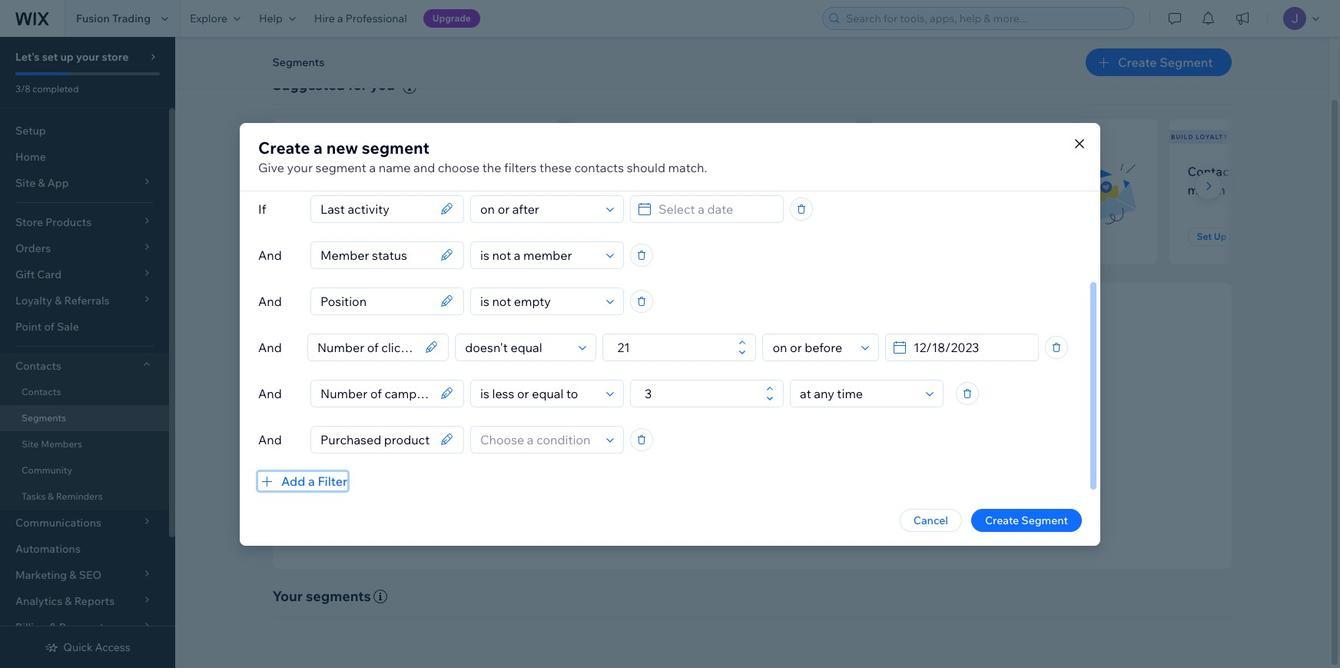 Task type: vqa. For each thing, say whether or not it's contained in the screenshot.
set up segment button related to made
yes



Task type: locate. For each thing, give the bounding box(es) containing it.
email down the groups
[[695, 456, 722, 470]]

1 vertical spatial email
[[695, 456, 722, 470]]

2 and from the top
[[258, 293, 282, 309]]

add
[[281, 473, 306, 489]]

active email subscribers who clicked on your campaign
[[889, 164, 1058, 197]]

the up the groups
[[693, 412, 715, 430]]

1 vertical spatial enter a number text field
[[640, 380, 762, 406]]

who inside active email subscribers who clicked on your campaign
[[1033, 164, 1058, 179]]

with
[[1244, 164, 1269, 179]]

create
[[1119, 55, 1158, 70], [258, 137, 310, 157], [600, 435, 633, 449], [986, 513, 1020, 527]]

sales
[[822, 456, 848, 470]]

your inside create a new segment give your segment a name and choose the filters these contacts should match.
[[287, 160, 313, 175]]

your segments
[[273, 587, 371, 605]]

up down contacts with a birthday th
[[1215, 231, 1227, 242]]

a right the add
[[308, 473, 315, 489]]

0 horizontal spatial set
[[300, 231, 315, 242]]

your right 'give'
[[287, 160, 313, 175]]

of
[[44, 320, 55, 334], [715, 435, 725, 449]]

1 vertical spatial select an option field
[[768, 334, 857, 360]]

set up segment
[[300, 231, 372, 242], [599, 231, 672, 242], [1198, 231, 1270, 242]]

send
[[600, 456, 626, 470]]

1 vertical spatial of
[[715, 435, 725, 449]]

setup
[[15, 124, 46, 138]]

up down 'subscribed'
[[317, 231, 330, 242]]

1 horizontal spatial set up segment
[[599, 231, 672, 242]]

of down right
[[715, 435, 725, 449]]

point
[[15, 320, 42, 334]]

haven't
[[590, 182, 632, 197]]

0 vertical spatial to
[[358, 182, 370, 197]]

reach
[[650, 412, 690, 430]]

1 who from the left
[[373, 164, 397, 179]]

3/8 completed
[[15, 83, 79, 95]]

2 vertical spatial select an option field
[[796, 380, 922, 406]]

0 horizontal spatial set up segment
[[300, 231, 372, 242]]

3/8
[[15, 83, 30, 95]]

0 vertical spatial email
[[929, 164, 960, 179]]

automations
[[15, 542, 81, 556]]

new inside 'new contacts who recently subscribed to your mailing list'
[[291, 164, 317, 179]]

create segment button for cancel
[[972, 509, 1083, 532]]

on
[[933, 182, 948, 197]]

segment up name
[[362, 137, 430, 157]]

your right up
[[76, 50, 99, 64]]

birthday
[[1281, 164, 1330, 179]]

subscribers up campaign
[[963, 164, 1031, 179]]

contacts inside reach the right target audience create specific groups of contacts that update automatically send personalized email campaigns to drive sales and build trust
[[727, 435, 771, 449]]

segments up suggested
[[273, 55, 325, 69]]

your right on at the top right of page
[[950, 182, 977, 197]]

1 horizontal spatial the
[[693, 412, 715, 430]]

2 vertical spatial contacts
[[22, 386, 61, 398]]

0 horizontal spatial and
[[414, 160, 435, 175]]

members
[[41, 438, 82, 450]]

subscribers
[[294, 133, 346, 141], [963, 164, 1031, 179]]

choose
[[438, 160, 480, 175]]

new up 'give'
[[274, 133, 292, 141]]

hire a professional link
[[305, 0, 416, 37]]

suggested
[[273, 76, 345, 94]]

filter
[[318, 473, 348, 489]]

0 vertical spatial create segment button
[[1086, 48, 1232, 76]]

segment for 1st set up segment button from the right
[[1229, 231, 1270, 242]]

2 horizontal spatial set
[[1198, 231, 1213, 242]]

0 horizontal spatial set up segment button
[[291, 228, 382, 246]]

contacts up campaigns
[[727, 435, 771, 449]]

0 vertical spatial of
[[44, 320, 55, 334]]

2 horizontal spatial set up segment button
[[1188, 228, 1279, 246]]

set up segment down 'subscribed'
[[300, 231, 372, 242]]

set up segment down contacts with a birthday th
[[1198, 231, 1270, 242]]

0 horizontal spatial contacts
[[320, 164, 370, 179]]

who left recently
[[373, 164, 397, 179]]

automatically
[[834, 435, 902, 449]]

subscribers down suggested
[[294, 133, 346, 141]]

a inside potential customers who haven't made a purchase yet
[[671, 182, 677, 197]]

contacts
[[1188, 164, 1241, 179], [15, 359, 61, 373], [22, 386, 61, 398]]

3 who from the left
[[1033, 164, 1058, 179]]

completed
[[32, 83, 79, 95]]

0 vertical spatial create segment
[[1119, 55, 1214, 70]]

quick access
[[63, 640, 130, 654]]

0 horizontal spatial up
[[317, 231, 330, 242]]

1 vertical spatial create segment button
[[972, 509, 1083, 532]]

contacts down the point of sale
[[15, 359, 61, 373]]

who up purchase
[[708, 164, 733, 179]]

segments link
[[0, 405, 169, 431]]

1 vertical spatial segments
[[22, 412, 66, 424]]

2 set up segment from the left
[[599, 231, 672, 242]]

name
[[379, 160, 411, 175]]

and down automatically
[[850, 456, 869, 470]]

2 horizontal spatial contacts
[[727, 435, 771, 449]]

segment down new
[[316, 160, 367, 175]]

segments inside button
[[273, 55, 325, 69]]

2 set from the left
[[599, 231, 614, 242]]

the
[[483, 160, 502, 175], [693, 412, 715, 430]]

audience
[[795, 412, 855, 430]]

2 horizontal spatial set up segment
[[1198, 231, 1270, 242]]

1 vertical spatial new
[[291, 164, 317, 179]]

to inside 'new contacts who recently subscribed to your mailing list'
[[358, 182, 370, 197]]

contacts down contacts dropdown button
[[22, 386, 61, 398]]

build
[[871, 456, 896, 470]]

the inside create a new segment give your segment a name and choose the filters these contacts should match.
[[483, 160, 502, 175]]

segments inside sidebar "element"
[[22, 412, 66, 424]]

build loyalty
[[1172, 133, 1229, 141]]

segment
[[362, 137, 430, 157], [316, 160, 367, 175]]

0 horizontal spatial to
[[358, 182, 370, 197]]

and up mailing
[[414, 160, 435, 175]]

the left the filters
[[483, 160, 502, 175]]

that
[[773, 435, 794, 449]]

fusion trading
[[76, 12, 151, 25]]

0 vertical spatial enter a number text field
[[613, 334, 735, 360]]

drive
[[795, 456, 820, 470]]

new contacts who recently subscribed to your mailing list
[[291, 164, 465, 197]]

0 vertical spatial segment
[[362, 137, 430, 157]]

1 horizontal spatial to
[[782, 456, 792, 470]]

1 vertical spatial the
[[693, 412, 715, 430]]

create segment button for segments
[[1086, 48, 1232, 76]]

up down haven't
[[617, 231, 629, 242]]

1 horizontal spatial of
[[715, 435, 725, 449]]

hire
[[314, 12, 335, 25]]

0 horizontal spatial who
[[373, 164, 397, 179]]

0 vertical spatial segments
[[273, 55, 325, 69]]

let's
[[15, 50, 40, 64]]

0 horizontal spatial the
[[483, 160, 502, 175]]

set up segment button down made
[[590, 228, 681, 246]]

your inside 'new contacts who recently subscribed to your mailing list'
[[373, 182, 399, 197]]

a down customers
[[671, 182, 677, 197]]

1 horizontal spatial segments
[[273, 55, 325, 69]]

segments up the site members
[[22, 412, 66, 424]]

set up segment button down contacts with a birthday th
[[1188, 228, 1279, 246]]

of left sale
[[44, 320, 55, 334]]

2 up from the left
[[617, 231, 629, 242]]

1 vertical spatial subscribers
[[963, 164, 1031, 179]]

2 set up segment button from the left
[[590, 228, 681, 246]]

segment
[[1160, 55, 1214, 70], [332, 231, 372, 242], [631, 231, 672, 242], [1229, 231, 1270, 242], [1022, 513, 1069, 527]]

who for purchase
[[708, 164, 733, 179]]

new up 'subscribed'
[[291, 164, 317, 179]]

community link
[[0, 457, 169, 484]]

0 vertical spatial contacts
[[1188, 164, 1241, 179]]

None field
[[316, 196, 436, 222], [316, 242, 436, 268], [316, 288, 436, 314], [313, 334, 421, 360], [316, 380, 436, 406], [316, 426, 436, 452], [316, 196, 436, 222], [316, 242, 436, 268], [316, 288, 436, 314], [313, 334, 421, 360], [316, 380, 436, 406], [316, 426, 436, 452]]

1 vertical spatial and
[[850, 456, 869, 470]]

list
[[269, 119, 1341, 265]]

2 horizontal spatial up
[[1215, 231, 1227, 242]]

0 horizontal spatial create segment button
[[972, 509, 1083, 532]]

1 set from the left
[[300, 231, 315, 242]]

0 horizontal spatial email
[[695, 456, 722, 470]]

5 and from the top
[[258, 432, 282, 447]]

set up segment button for subscribed
[[291, 228, 382, 246]]

1 horizontal spatial email
[[929, 164, 960, 179]]

contacts down loyalty
[[1188, 164, 1241, 179]]

cancel
[[914, 513, 949, 527]]

your
[[76, 50, 99, 64], [287, 160, 313, 175], [373, 182, 399, 197], [950, 182, 977, 197]]

1 horizontal spatial create segment
[[1119, 55, 1214, 70]]

set up segment down made
[[599, 231, 672, 242]]

segment for set up segment button associated with made
[[631, 231, 672, 242]]

1 horizontal spatial set
[[599, 231, 614, 242]]

yet
[[736, 182, 755, 197]]

who
[[373, 164, 397, 179], [708, 164, 733, 179], [1033, 164, 1058, 179]]

3 set up segment from the left
[[1198, 231, 1270, 242]]

0 vertical spatial new
[[274, 133, 292, 141]]

email up on at the top right of page
[[929, 164, 960, 179]]

1 set up segment from the left
[[300, 231, 372, 242]]

12/18/2023 field
[[910, 334, 1034, 360]]

contacts
[[575, 160, 624, 175], [320, 164, 370, 179], [727, 435, 771, 449]]

a left new
[[314, 137, 323, 157]]

help
[[259, 12, 283, 25]]

and
[[258, 247, 282, 263], [258, 293, 282, 309], [258, 339, 282, 355], [258, 386, 282, 401], [258, 432, 282, 447]]

contacts up haven't
[[575, 160, 624, 175]]

1 horizontal spatial create segment button
[[1086, 48, 1232, 76]]

site members link
[[0, 431, 169, 457]]

made
[[635, 182, 668, 197]]

1 vertical spatial contacts
[[15, 359, 61, 373]]

2 horizontal spatial who
[[1033, 164, 1058, 179]]

should
[[627, 160, 666, 175]]

your down name
[[373, 182, 399, 197]]

1 vertical spatial to
[[782, 456, 792, 470]]

Choose a condition field
[[476, 196, 602, 222], [476, 288, 602, 314], [461, 334, 575, 360], [476, 380, 602, 406], [476, 426, 602, 452]]

Enter a number text field
[[613, 334, 735, 360], [640, 380, 762, 406]]

create inside create a new segment give your segment a name and choose the filters these contacts should match.
[[258, 137, 310, 157]]

set
[[300, 231, 315, 242], [599, 231, 614, 242], [1198, 231, 1213, 242]]

you
[[371, 76, 395, 94]]

1 vertical spatial create segment
[[986, 513, 1069, 527]]

who inside 'new contacts who recently subscribed to your mailing list'
[[373, 164, 397, 179]]

0 vertical spatial and
[[414, 160, 435, 175]]

1 up from the left
[[317, 231, 330, 242]]

set up segment button
[[291, 228, 382, 246], [590, 228, 681, 246], [1188, 228, 1279, 246]]

up for subscribed
[[317, 231, 330, 242]]

1 horizontal spatial subscribers
[[963, 164, 1031, 179]]

0 vertical spatial subscribers
[[294, 133, 346, 141]]

upgrade
[[433, 12, 471, 24]]

groups
[[677, 435, 712, 449]]

a right with
[[1271, 164, 1278, 179]]

who inside potential customers who haven't made a purchase yet
[[708, 164, 733, 179]]

contacts inside dropdown button
[[15, 359, 61, 373]]

to right 'subscribed'
[[358, 182, 370, 197]]

contacts down new
[[320, 164, 370, 179]]

create inside reach the right target audience create specific groups of contacts that update automatically send personalized email campaigns to drive sales and build trust
[[600, 435, 633, 449]]

1 horizontal spatial who
[[708, 164, 733, 179]]

who up campaign
[[1033, 164, 1058, 179]]

0 vertical spatial the
[[483, 160, 502, 175]]

Select an option field
[[476, 242, 602, 268], [768, 334, 857, 360], [796, 380, 922, 406]]

professional
[[346, 12, 407, 25]]

a right hire
[[338, 12, 343, 25]]

1 horizontal spatial set up segment button
[[590, 228, 681, 246]]

your
[[273, 587, 303, 605]]

to left drive
[[782, 456, 792, 470]]

0 horizontal spatial subscribers
[[294, 133, 346, 141]]

a inside "link"
[[338, 12, 343, 25]]

1 horizontal spatial up
[[617, 231, 629, 242]]

1 horizontal spatial and
[[850, 456, 869, 470]]

upgrade button
[[423, 9, 480, 28]]

campaigns
[[724, 456, 779, 470]]

0 horizontal spatial segments
[[22, 412, 66, 424]]

set up segment button down 'subscribed'
[[291, 228, 382, 246]]

fusion
[[76, 12, 110, 25]]

2 who from the left
[[708, 164, 733, 179]]

1 horizontal spatial contacts
[[575, 160, 624, 175]]

0 horizontal spatial of
[[44, 320, 55, 334]]

1 set up segment button from the left
[[291, 228, 382, 246]]



Task type: describe. For each thing, give the bounding box(es) containing it.
subscribers inside active email subscribers who clicked on your campaign
[[963, 164, 1031, 179]]

a inside button
[[308, 473, 315, 489]]

hire a professional
[[314, 12, 407, 25]]

Search for tools, apps, help & more... field
[[842, 8, 1129, 29]]

who for your
[[373, 164, 397, 179]]

set up segment for subscribed
[[300, 231, 372, 242]]

set
[[42, 50, 58, 64]]

personalized
[[628, 456, 692, 470]]

loyalty
[[1197, 133, 1229, 141]]

your inside sidebar "element"
[[76, 50, 99, 64]]

suggested for you
[[273, 76, 395, 94]]

these
[[540, 160, 572, 175]]

access
[[95, 640, 130, 654]]

and inside create a new segment give your segment a name and choose the filters these contacts should match.
[[414, 160, 435, 175]]

automations link
[[0, 536, 169, 562]]

to inside reach the right target audience create specific groups of contacts that update automatically send personalized email campaigns to drive sales and build trust
[[782, 456, 792, 470]]

sidebar element
[[0, 37, 175, 668]]

contacts inside contacts with a birthday th
[[1188, 164, 1241, 179]]

segments button
[[265, 51, 332, 74]]

clicked
[[889, 182, 930, 197]]

home
[[15, 150, 46, 164]]

the inside reach the right target audience create specific groups of contacts that update automatically send personalized email campaigns to drive sales and build trust
[[693, 412, 715, 430]]

segments
[[306, 587, 371, 605]]

email inside active email subscribers who clicked on your campaign
[[929, 164, 960, 179]]

filters
[[504, 160, 537, 175]]

sale
[[57, 320, 79, 334]]

recently
[[400, 164, 447, 179]]

reminders
[[56, 491, 103, 502]]

set up segment for made
[[599, 231, 672, 242]]

&
[[48, 491, 54, 502]]

campaign
[[979, 182, 1037, 197]]

up
[[60, 50, 74, 64]]

home link
[[0, 144, 169, 170]]

customers
[[644, 164, 706, 179]]

4 and from the top
[[258, 386, 282, 401]]

new subscribers
[[274, 133, 346, 141]]

quick access button
[[45, 640, 130, 654]]

select an option field for the bottommost enter a number text box
[[796, 380, 922, 406]]

tasks & reminders link
[[0, 484, 169, 510]]

active
[[889, 164, 926, 179]]

point of sale link
[[0, 314, 169, 340]]

right
[[718, 412, 749, 430]]

select an option field for enter a number text box to the top
[[768, 334, 857, 360]]

explore
[[190, 12, 228, 25]]

new
[[326, 137, 358, 157]]

set up segment button for made
[[590, 228, 681, 246]]

contacts for contacts dropdown button
[[15, 359, 61, 373]]

0 vertical spatial select an option field
[[476, 242, 602, 268]]

point of sale
[[15, 320, 79, 334]]

community
[[22, 464, 72, 476]]

3 and from the top
[[258, 339, 282, 355]]

add a filter
[[281, 473, 348, 489]]

contacts inside create a new segment give your segment a name and choose the filters these contacts should match.
[[575, 160, 624, 175]]

help button
[[250, 0, 305, 37]]

subscribed
[[291, 182, 356, 197]]

3 set up segment button from the left
[[1188, 228, 1279, 246]]

let's set up your store
[[15, 50, 129, 64]]

your inside active email subscribers who clicked on your campaign
[[950, 182, 977, 197]]

segments for "segments" button
[[273, 55, 325, 69]]

match.
[[669, 160, 708, 175]]

new for new subscribers
[[274, 133, 292, 141]]

list
[[447, 182, 465, 197]]

quick
[[63, 640, 93, 654]]

contacts button
[[0, 353, 169, 379]]

purchase
[[680, 182, 734, 197]]

contacts link
[[0, 379, 169, 405]]

and inside reach the right target audience create specific groups of contacts that update automatically send personalized email campaigns to drive sales and build trust
[[850, 456, 869, 470]]

store
[[102, 50, 129, 64]]

0 horizontal spatial create segment
[[986, 513, 1069, 527]]

trading
[[112, 12, 151, 25]]

trust
[[899, 456, 923, 470]]

set for new contacts who recently subscribed to your mailing list
[[300, 231, 315, 242]]

a left name
[[369, 160, 376, 175]]

target
[[752, 412, 792, 430]]

3 up from the left
[[1215, 231, 1227, 242]]

build
[[1172, 133, 1194, 141]]

contacts with a birthday th
[[1188, 164, 1341, 197]]

reach the right target audience create specific groups of contacts that update automatically send personalized email campaigns to drive sales and build trust
[[600, 412, 923, 470]]

1 vertical spatial segment
[[316, 160, 367, 175]]

give
[[258, 160, 285, 175]]

if
[[258, 201, 266, 216]]

update
[[796, 435, 832, 449]]

segment for subscribed's set up segment button
[[332, 231, 372, 242]]

contacts inside 'new contacts who recently subscribed to your mailing list'
[[320, 164, 370, 179]]

mailing
[[402, 182, 444, 197]]

site members
[[22, 438, 82, 450]]

of inside sidebar "element"
[[44, 320, 55, 334]]

contacts for contacts link at the left bottom of page
[[22, 386, 61, 398]]

add a filter button
[[258, 472, 348, 490]]

of inside reach the right target audience create specific groups of contacts that update automatically send personalized email campaigns to drive sales and build trust
[[715, 435, 725, 449]]

list containing new contacts who recently subscribed to your mailing list
[[269, 119, 1341, 265]]

Select a date field
[[654, 196, 779, 222]]

for
[[348, 76, 368, 94]]

create a new segment give your segment a name and choose the filters these contacts should match.
[[258, 137, 708, 175]]

site
[[22, 438, 39, 450]]

potential customers who haven't made a purchase yet
[[590, 164, 755, 197]]

setup link
[[0, 118, 169, 144]]

1 and from the top
[[258, 247, 282, 263]]

set for potential customers who haven't made a purchase yet
[[599, 231, 614, 242]]

3 set from the left
[[1198, 231, 1213, 242]]

email inside reach the right target audience create specific groups of contacts that update automatically send personalized email campaigns to drive sales and build trust
[[695, 456, 722, 470]]

new for new contacts who recently subscribed to your mailing list
[[291, 164, 317, 179]]

up for made
[[617, 231, 629, 242]]

segments for segments link
[[22, 412, 66, 424]]

a inside contacts with a birthday th
[[1271, 164, 1278, 179]]



